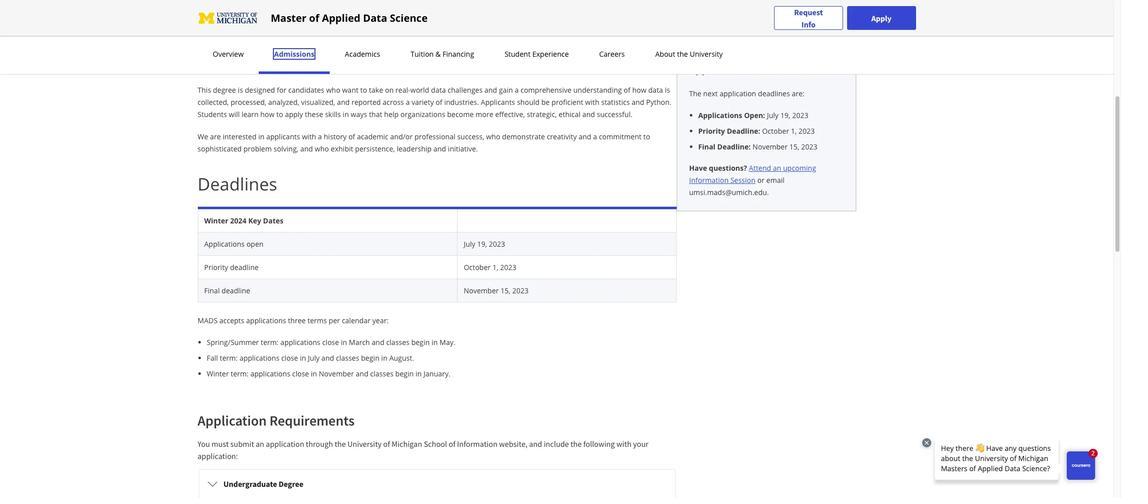 Task type: vqa. For each thing, say whether or not it's contained in the screenshot.


Task type: describe. For each thing, give the bounding box(es) containing it.
is up processed,
[[238, 85, 243, 95]]

in left "january."
[[416, 369, 422, 379]]

1 data from the left
[[431, 85, 446, 95]]

in left "august."
[[381, 354, 388, 363]]

and inside you must submit an application through the university of michigan school of information website, and include the following with your application:
[[529, 439, 542, 450]]

deadline for priority deadline
[[230, 263, 259, 273]]

november 15, 2023
[[464, 286, 529, 296]]

master of applied data science
[[271, 11, 428, 25]]

march
[[349, 338, 370, 348]]

application for application requirements
[[198, 412, 267, 430]]

degree inside this degree is designed for candidates who want to take on real-world data challenges and gain a comprehensive understanding of how data is collected, processed, analyzed, visualized, and reported across a variety of industries. applicants should be proficient with statistics and python. students will learn how to apply these skills in ways that help organizations become more effective, strategic, ethical and successful.
[[213, 85, 236, 95]]

careers link
[[596, 49, 628, 59]]

0 vertical spatial october
[[762, 126, 789, 136]]

application:
[[198, 452, 238, 462]]

an inside "attend an upcoming information session"
[[773, 163, 782, 173]]

application inside you must submit an application through the university of michigan school of information website, and include the following with your application:
[[266, 439, 304, 450]]

professional
[[415, 132, 456, 142]]

in down the fall term: applications close in july and classes begin in august.
[[311, 369, 317, 379]]

apply
[[872, 13, 892, 23]]

applications for applications open: july 19, 2023
[[699, 111, 743, 120]]

and up applicants
[[485, 85, 497, 95]]

priority deadline
[[204, 263, 259, 273]]

applications for winter
[[251, 369, 290, 379]]

applications open: july 19, 2023
[[699, 111, 809, 120]]

visualized,
[[301, 97, 335, 107]]

admissions
[[274, 49, 315, 59]]

sophisticated
[[198, 144, 242, 154]]

academics link
[[342, 49, 383, 59]]

strategic,
[[527, 110, 557, 119]]

1 vertical spatial october
[[464, 263, 491, 273]]

information inside "attend an upcoming information session"
[[689, 176, 729, 185]]

of up "statistics"
[[624, 85, 631, 95]]

understanding
[[574, 85, 622, 95]]

0 vertical spatial 1,
[[791, 126, 797, 136]]

exhibit
[[331, 144, 353, 154]]

request info
[[794, 7, 823, 29]]

request info button
[[774, 6, 843, 30]]

august.
[[389, 354, 414, 363]]

students
[[198, 110, 227, 119]]

attend an upcoming information session link
[[689, 163, 816, 185]]

applications open
[[204, 240, 264, 249]]

spring/summer
[[207, 338, 259, 348]]

we
[[198, 132, 208, 142]]

priority deadline: october 1, 2023
[[699, 126, 815, 136]]

who is this degree for?
[[198, 50, 381, 73]]

organizations
[[401, 110, 445, 119]]

july inside fall term: applications close in july and classes begin in august. list item
[[308, 354, 320, 363]]

spring/summer term: applications close in march and classes begin in may. list item
[[207, 337, 677, 348]]

commitment
[[599, 132, 642, 142]]

2 horizontal spatial the
[[677, 49, 688, 59]]

history
[[324, 132, 347, 142]]

winter for winter term: applications close in november and classes begin in january.
[[207, 369, 229, 379]]

overview
[[213, 49, 244, 59]]

0 vertical spatial information
[[745, 62, 801, 76]]

applications for fall
[[240, 354, 280, 363]]

following
[[584, 439, 615, 450]]

data
[[363, 11, 387, 25]]

will
[[229, 110, 240, 119]]

1 vertical spatial july
[[464, 240, 476, 249]]

open:
[[744, 111, 765, 120]]

session
[[731, 176, 756, 185]]

0 vertical spatial to
[[360, 85, 367, 95]]

and left python.
[[632, 97, 645, 107]]

of left michigan
[[383, 439, 390, 450]]

on
[[385, 85, 394, 95]]

leadership
[[397, 144, 432, 154]]

0 horizontal spatial 15,
[[501, 286, 511, 296]]

who inside this degree is designed for candidates who want to take on real-world data challenges and gain a comprehensive understanding of how data is collected, processed, analyzed, visualized, and reported across a variety of industries. applicants should be proficient with statistics and python. students will learn how to apply these skills in ways that help organizations become more effective, strategic, ethical and successful.
[[326, 85, 340, 95]]

in up the winter term: applications close in november and classes begin in january.
[[300, 354, 306, 363]]

a right gain
[[515, 85, 519, 95]]

0 vertical spatial how
[[633, 85, 647, 95]]

and down want
[[337, 97, 350, 107]]

2 vertical spatial who
[[315, 144, 329, 154]]

fall term: applications close in july and classes begin in august.
[[207, 354, 414, 363]]

1 horizontal spatial application
[[720, 89, 756, 98]]

and right march
[[372, 338, 385, 348]]

of right "variety"
[[436, 97, 443, 107]]

term: for winter
[[231, 369, 249, 379]]

real-
[[396, 85, 411, 95]]

application for application information
[[689, 62, 742, 76]]

mads accepts applications three terms per calendar year:
[[198, 316, 389, 326]]

apply button
[[847, 6, 916, 30]]

statistics
[[601, 97, 630, 107]]

success,
[[457, 132, 484, 142]]

we are interested in applicants with a history of academic and/or professional success, who demonstrate creativity and a commitment to sophisticated problem solving, and who exhibit persistence, leadership and initiative.
[[198, 132, 650, 154]]

undergraduate degree
[[224, 480, 304, 490]]

help
[[384, 110, 399, 119]]

python.
[[646, 97, 672, 107]]

deadline: for final deadline:
[[718, 142, 751, 152]]

across
[[383, 97, 404, 107]]

tuition & financing
[[411, 49, 474, 59]]

submit
[[230, 439, 254, 450]]

umsi.mads@umich.edu.
[[689, 188, 769, 197]]

november inside list item
[[319, 369, 354, 379]]

in left march
[[341, 338, 347, 348]]

of inside "we are interested in applicants with a history of academic and/or professional success, who demonstrate creativity and a commitment to sophisticated problem solving, and who exhibit persistence, leadership and initiative."
[[349, 132, 355, 142]]

in inside this degree is designed for candidates who want to take on real-world data challenges and gain a comprehensive understanding of how data is collected, processed, analyzed, visualized, and reported across a variety of industries. applicants should be proficient with statistics and python. students will learn how to apply these skills in ways that help organizations become more effective, strategic, ethical and successful.
[[343, 110, 349, 119]]

or
[[758, 176, 765, 185]]

in inside "we are interested in applicants with a history of academic and/or professional success, who demonstrate creativity and a commitment to sophisticated problem solving, and who exhibit persistence, leadership and initiative."
[[258, 132, 265, 142]]

analyzed,
[[268, 97, 299, 107]]

a left history
[[318, 132, 322, 142]]

want
[[342, 85, 359, 95]]

final for final deadline: november 15, 2023
[[699, 142, 716, 152]]

undergraduate degree button
[[199, 470, 675, 499]]

begin for january.
[[396, 369, 414, 379]]

1 horizontal spatial 19,
[[781, 111, 791, 120]]

you must submit an application through the university of michigan school of information website, and include the following with your application:
[[198, 439, 649, 462]]

this
[[198, 85, 211, 95]]

in left may.
[[432, 338, 438, 348]]

1 vertical spatial to
[[276, 110, 283, 119]]

for?
[[351, 50, 381, 73]]

this degree is designed for candidates who want to take on real-world data challenges and gain a comprehensive understanding of how data is collected, processed, analyzed, visualized, and reported across a variety of industries. applicants should be proficient with statistics and python. students will learn how to apply these skills in ways that help organizations become more effective, strategic, ethical and successful.
[[198, 85, 672, 119]]

that
[[369, 110, 382, 119]]

ways
[[351, 110, 367, 119]]

mads
[[198, 316, 218, 326]]

is up python.
[[665, 85, 670, 95]]

deadlines
[[758, 89, 790, 98]]

and right solving, in the left top of the page
[[300, 144, 313, 154]]

master
[[271, 11, 307, 25]]

be
[[542, 97, 550, 107]]

and right creativity on the top
[[579, 132, 592, 142]]

next
[[704, 89, 718, 98]]

effective,
[[495, 110, 525, 119]]

tuition & financing link
[[408, 49, 477, 59]]

apply
[[285, 110, 303, 119]]

0 horizontal spatial how
[[260, 110, 275, 119]]

three
[[288, 316, 306, 326]]

you
[[198, 439, 210, 450]]

a down real-
[[406, 97, 410, 107]]

1 vertical spatial november
[[464, 286, 499, 296]]

0 vertical spatial 15,
[[790, 142, 800, 152]]

final for final deadline
[[204, 286, 220, 296]]

attend an upcoming information session
[[689, 163, 816, 185]]

problem
[[244, 144, 272, 154]]

solving,
[[274, 144, 299, 154]]

and up the winter term: applications close in november and classes begin in january.
[[322, 354, 334, 363]]

per
[[329, 316, 340, 326]]

science
[[390, 11, 428, 25]]

to inside "we are interested in applicants with a history of academic and/or professional success, who demonstrate creativity and a commitment to sophisticated problem solving, and who exhibit persistence, leadership and initiative."
[[644, 132, 650, 142]]

applications for mads
[[246, 316, 286, 326]]

terms
[[308, 316, 327, 326]]



Task type: locate. For each thing, give the bounding box(es) containing it.
0 vertical spatial list
[[693, 110, 844, 152]]

data up python.
[[649, 85, 663, 95]]

and down professional
[[434, 144, 446, 154]]

university up next
[[690, 49, 723, 59]]

dates
[[263, 216, 284, 226]]

to down analyzed,
[[276, 110, 283, 119]]

applications up the fall term: applications close in july and classes begin in august.
[[281, 338, 320, 348]]

an
[[773, 163, 782, 173], [256, 439, 264, 450]]

application
[[689, 62, 742, 76], [198, 412, 267, 430]]

1 horizontal spatial an
[[773, 163, 782, 173]]

undergraduate
[[224, 480, 277, 490]]

0 vertical spatial with
[[585, 97, 600, 107]]

application down application requirements
[[266, 439, 304, 450]]

who down history
[[315, 144, 329, 154]]

winter 2024 key dates
[[204, 216, 284, 226]]

application down application information
[[720, 89, 756, 98]]

1 horizontal spatial october
[[762, 126, 789, 136]]

info
[[802, 19, 816, 29]]

industries.
[[444, 97, 479, 107]]

final deadline
[[204, 286, 250, 296]]

2 vertical spatial november
[[319, 369, 354, 379]]

list item down priority deadline: october 1, 2023
[[699, 142, 844, 152]]

1 vertical spatial degree
[[213, 85, 236, 95]]

1 vertical spatial information
[[689, 176, 729, 185]]

and down march
[[356, 369, 369, 379]]

0 horizontal spatial 19,
[[477, 240, 487, 249]]

1 vertical spatial close
[[281, 354, 298, 363]]

1 horizontal spatial university
[[690, 49, 723, 59]]

list item containing applications open:
[[699, 110, 844, 121]]

challenges
[[448, 85, 483, 95]]

1 horizontal spatial to
[[360, 85, 367, 95]]

list item containing final deadline:
[[699, 142, 844, 152]]

2 vertical spatial begin
[[396, 369, 414, 379]]

winter down fall
[[207, 369, 229, 379]]

deadline: for priority deadline:
[[727, 126, 761, 136]]

this
[[256, 50, 285, 73]]

0 vertical spatial 19,
[[781, 111, 791, 120]]

close
[[322, 338, 339, 348], [281, 354, 298, 363], [292, 369, 309, 379]]

collected,
[[198, 97, 229, 107]]

email
[[767, 176, 785, 185]]

with inside this degree is designed for candidates who want to take on real-world data challenges and gain a comprehensive understanding of how data is collected, processed, analyzed, visualized, and reported across a variety of industries. applicants should be proficient with statistics and python. students will learn how to apply these skills in ways that help organizations become more effective, strategic, ethical and successful.
[[585, 97, 600, 107]]

winter
[[204, 216, 228, 226], [207, 369, 229, 379]]

2024
[[230, 216, 247, 226]]

about the university
[[655, 49, 723, 59]]

list item containing priority deadline:
[[699, 126, 844, 137]]

of right school on the left of page
[[449, 439, 456, 450]]

with
[[585, 97, 600, 107], [302, 132, 316, 142], [617, 439, 632, 450]]

for
[[277, 85, 287, 95]]

the right through
[[335, 439, 346, 450]]

1 vertical spatial list item
[[699, 126, 844, 137]]

about the university link
[[652, 49, 726, 59]]

1 horizontal spatial 1,
[[791, 126, 797, 136]]

begin for august.
[[361, 354, 380, 363]]

1 vertical spatial an
[[256, 439, 264, 450]]

1 vertical spatial who
[[486, 132, 500, 142]]

list item
[[699, 110, 844, 121], [699, 126, 844, 137], [699, 142, 844, 152]]

0 horizontal spatial july
[[308, 354, 320, 363]]

0 vertical spatial university
[[690, 49, 723, 59]]

0 horizontal spatial degree
[[213, 85, 236, 95]]

0 vertical spatial final
[[699, 142, 716, 152]]

2 horizontal spatial with
[[617, 439, 632, 450]]

close for march
[[322, 338, 339, 348]]

1 horizontal spatial data
[[649, 85, 663, 95]]

year:
[[372, 316, 389, 326]]

0 vertical spatial november
[[753, 142, 788, 152]]

1 vertical spatial 19,
[[477, 240, 487, 249]]

0 vertical spatial application
[[689, 62, 742, 76]]

applicants
[[266, 132, 300, 142]]

1 horizontal spatial priority
[[699, 126, 725, 136]]

november down october 1, 2023
[[464, 286, 499, 296]]

2 vertical spatial with
[[617, 439, 632, 450]]

questions?
[[709, 163, 747, 173]]

with left your
[[617, 439, 632, 450]]

0 vertical spatial who
[[326, 85, 340, 95]]

creativity
[[547, 132, 577, 142]]

information inside you must submit an application through the university of michigan school of information website, and include the following with your application:
[[457, 439, 498, 450]]

overview link
[[210, 49, 247, 59]]

applications for spring/summer
[[281, 338, 320, 348]]

deadline down applications open
[[230, 263, 259, 273]]

list item up final deadline: november 15, 2023
[[699, 126, 844, 137]]

and left include
[[529, 439, 542, 450]]

applications inside list item
[[699, 111, 743, 120]]

to left take
[[360, 85, 367, 95]]

3 list item from the top
[[699, 142, 844, 152]]

information
[[745, 62, 801, 76], [689, 176, 729, 185], [457, 439, 498, 450]]

winter left 2024
[[204, 216, 228, 226]]

0 vertical spatial term:
[[261, 338, 279, 348]]

attend
[[749, 163, 771, 173]]

and right ethical
[[583, 110, 595, 119]]

application up submit
[[198, 412, 267, 430]]

october up final deadline: november 15, 2023
[[762, 126, 789, 136]]

1 horizontal spatial degree
[[290, 50, 346, 73]]

deadline for final deadline
[[222, 286, 250, 296]]

data right world
[[431, 85, 446, 95]]

priority for priority deadline: october 1, 2023
[[699, 126, 725, 136]]

student experience link
[[502, 49, 572, 59]]

tuition
[[411, 49, 434, 59]]

careers
[[599, 49, 625, 59]]

degree up candidates
[[290, 50, 346, 73]]

2 vertical spatial information
[[457, 439, 498, 450]]

classes down "august."
[[370, 369, 394, 379]]

1 vertical spatial begin
[[361, 354, 380, 363]]

close down the fall term: applications close in july and classes begin in august.
[[292, 369, 309, 379]]

michigan
[[392, 439, 422, 450]]

1 vertical spatial classes
[[336, 354, 359, 363]]

university left michigan
[[348, 439, 382, 450]]

is left this
[[239, 50, 252, 73]]

0 horizontal spatial applications
[[204, 240, 245, 249]]

2 vertical spatial july
[[308, 354, 320, 363]]

of right master
[[309, 11, 319, 25]]

2 list item from the top
[[699, 126, 844, 137]]

successful.
[[597, 110, 633, 119]]

1 vertical spatial 1,
[[493, 263, 499, 273]]

0 horizontal spatial university
[[348, 439, 382, 450]]

2 horizontal spatial information
[[745, 62, 801, 76]]

final up have
[[699, 142, 716, 152]]

application up next
[[689, 62, 742, 76]]

0 horizontal spatial priority
[[204, 263, 228, 273]]

0 vertical spatial deadline
[[230, 263, 259, 273]]

applications down the fall term: applications close in july and classes begin in august.
[[251, 369, 290, 379]]

who left want
[[326, 85, 340, 95]]

deadline down priority deadline
[[222, 286, 250, 296]]

how up python.
[[633, 85, 647, 95]]

university inside you must submit an application through the university of michigan school of information website, and include the following with your application:
[[348, 439, 382, 450]]

0 horizontal spatial the
[[335, 439, 346, 450]]

demonstrate
[[502, 132, 545, 142]]

1,
[[791, 126, 797, 136], [493, 263, 499, 273]]

an inside you must submit an application through the university of michigan school of information website, and include the following with your application:
[[256, 439, 264, 450]]

1 horizontal spatial list
[[693, 110, 844, 152]]

world
[[411, 85, 429, 95]]

july right open:
[[767, 111, 779, 120]]

in right skills
[[343, 110, 349, 119]]

begin down march
[[361, 354, 380, 363]]

applications up priority deadline
[[204, 240, 245, 249]]

deadlines
[[198, 173, 277, 196]]

2 vertical spatial list item
[[699, 142, 844, 152]]

1 horizontal spatial the
[[571, 439, 582, 450]]

classes down march
[[336, 354, 359, 363]]

term: for spring/summer
[[261, 338, 279, 348]]

term: for fall
[[220, 354, 238, 363]]

2 vertical spatial to
[[644, 132, 650, 142]]

0 horizontal spatial with
[[302, 132, 316, 142]]

priority for priority deadline
[[204, 263, 228, 273]]

2 vertical spatial close
[[292, 369, 309, 379]]

0 vertical spatial close
[[322, 338, 339, 348]]

a
[[515, 85, 519, 95], [406, 97, 410, 107], [318, 132, 322, 142], [593, 132, 597, 142]]

of up exhibit at the top left of page
[[349, 132, 355, 142]]

information left website,
[[457, 439, 498, 450]]

1 vertical spatial deadline
[[222, 286, 250, 296]]

university of michigan image
[[198, 10, 259, 26]]

the right include
[[571, 439, 582, 450]]

applications left the three
[[246, 316, 286, 326]]

0 vertical spatial begin
[[412, 338, 430, 348]]

19, down deadlines
[[781, 111, 791, 120]]

more
[[476, 110, 494, 119]]

classes for march
[[386, 338, 410, 348]]

0 vertical spatial application
[[720, 89, 756, 98]]

0 horizontal spatial application
[[198, 412, 267, 430]]

1, up november 15, 2023
[[493, 263, 499, 273]]

applicants
[[481, 97, 515, 107]]

with inside you must submit an application through the university of michigan school of information website, and include the following with your application:
[[617, 439, 632, 450]]

requirements
[[270, 412, 355, 430]]

information down have questions?
[[689, 176, 729, 185]]

15, up upcoming
[[790, 142, 800, 152]]

with down "understanding"
[[585, 97, 600, 107]]

list containing applications open:
[[693, 110, 844, 152]]

winter term: applications close in november and classes begin in january.
[[207, 369, 451, 379]]

november down priority deadline: october 1, 2023
[[753, 142, 788, 152]]

1 vertical spatial how
[[260, 110, 275, 119]]

15,
[[790, 142, 800, 152], [501, 286, 511, 296]]

list item up priority deadline: october 1, 2023
[[699, 110, 844, 121]]

1 horizontal spatial 15,
[[790, 142, 800, 152]]

1 horizontal spatial information
[[689, 176, 729, 185]]

who right success,
[[486, 132, 500, 142]]

priority up final deadline
[[204, 263, 228, 273]]

2 data from the left
[[649, 85, 663, 95]]

1 vertical spatial term:
[[220, 354, 238, 363]]

final
[[699, 142, 716, 152], [204, 286, 220, 296]]

begin up "august."
[[412, 338, 430, 348]]

deadline: down applications open: july 19, 2023
[[727, 126, 761, 136]]

july up the winter term: applications close in november and classes begin in january.
[[308, 354, 320, 363]]

1, up upcoming
[[791, 126, 797, 136]]

2 horizontal spatial to
[[644, 132, 650, 142]]

priority down next
[[699, 126, 725, 136]]

1 vertical spatial 15,
[[501, 286, 511, 296]]

19, up october 1, 2023
[[477, 240, 487, 249]]

an up email
[[773, 163, 782, 173]]

1 horizontal spatial november
[[464, 286, 499, 296]]

classes for july
[[336, 354, 359, 363]]

variety
[[412, 97, 434, 107]]

key
[[248, 216, 261, 226]]

1 horizontal spatial application
[[689, 62, 742, 76]]

applied
[[322, 11, 361, 25]]

with down these
[[302, 132, 316, 142]]

july inside list item
[[767, 111, 779, 120]]

who
[[326, 85, 340, 95], [486, 132, 500, 142], [315, 144, 329, 154]]

the next application deadlines are:
[[689, 89, 805, 98]]

school
[[424, 439, 447, 450]]

close down mads accepts applications three terms per calendar year:
[[281, 354, 298, 363]]

deadline: up questions?
[[718, 142, 751, 152]]

winter term: applications close in november and classes begin in january. list item
[[207, 369, 677, 380]]

may.
[[440, 338, 456, 348]]

0 vertical spatial degree
[[290, 50, 346, 73]]

a left commitment
[[593, 132, 597, 142]]

0 vertical spatial an
[[773, 163, 782, 173]]

classes up "august."
[[386, 338, 410, 348]]

begin for may.
[[412, 338, 430, 348]]

to right commitment
[[644, 132, 650, 142]]

list containing spring/summer term: applications close in march and classes begin in may.
[[202, 337, 677, 380]]

0 vertical spatial winter
[[204, 216, 228, 226]]

classes for november
[[370, 369, 394, 379]]

close for july
[[281, 354, 298, 363]]

november down the fall term: applications close in july and classes begin in august.
[[319, 369, 354, 379]]

1 vertical spatial final
[[204, 286, 220, 296]]

initiative.
[[448, 144, 478, 154]]

applications down next
[[699, 111, 743, 120]]

0 horizontal spatial to
[[276, 110, 283, 119]]

0 vertical spatial applications
[[699, 111, 743, 120]]

have
[[689, 163, 707, 173]]

1 list item from the top
[[699, 110, 844, 121]]

1 vertical spatial with
[[302, 132, 316, 142]]

1 vertical spatial winter
[[207, 369, 229, 379]]

1 vertical spatial applications
[[204, 240, 245, 249]]

are:
[[792, 89, 805, 98]]

in up problem on the left top
[[258, 132, 265, 142]]

experience
[[533, 49, 569, 59]]

applications for applications open
[[204, 240, 245, 249]]

how right learn on the top
[[260, 110, 275, 119]]

processed,
[[231, 97, 267, 107]]

15, down october 1, 2023
[[501, 286, 511, 296]]

1 vertical spatial deadline:
[[718, 142, 751, 152]]

ethical
[[559, 110, 581, 119]]

1 horizontal spatial how
[[633, 85, 647, 95]]

accepts
[[219, 316, 244, 326]]

an right submit
[[256, 439, 264, 450]]

should
[[517, 97, 540, 107]]

0 horizontal spatial information
[[457, 439, 498, 450]]

request
[[794, 7, 823, 17]]

with inside "we are interested in applicants with a history of academic and/or professional success, who demonstrate creativity and a commitment to sophisticated problem solving, and who exhibit persistence, leadership and initiative."
[[302, 132, 316, 142]]

0 vertical spatial priority
[[699, 126, 725, 136]]

0 horizontal spatial list
[[202, 337, 677, 380]]

must
[[212, 439, 229, 450]]

winter for winter 2024 key dates
[[204, 216, 228, 226]]

1 vertical spatial application
[[266, 439, 304, 450]]

information up deadlines
[[745, 62, 801, 76]]

0 vertical spatial classes
[[386, 338, 410, 348]]

1 horizontal spatial applications
[[699, 111, 743, 120]]

2 horizontal spatial july
[[767, 111, 779, 120]]

fall term: applications close in july and classes begin in august. list item
[[207, 353, 677, 364]]

degree
[[290, 50, 346, 73], [213, 85, 236, 95]]

final up the 'mads'
[[204, 286, 220, 296]]

list
[[693, 110, 844, 152], [202, 337, 677, 380]]

october down july 19, 2023
[[464, 263, 491, 273]]

how
[[633, 85, 647, 95], [260, 110, 275, 119]]

0 vertical spatial july
[[767, 111, 779, 120]]

october
[[762, 126, 789, 136], [464, 263, 491, 273]]

close for november
[[292, 369, 309, 379]]

application information
[[689, 62, 801, 76]]

1 horizontal spatial july
[[464, 240, 476, 249]]

degree up collected,
[[213, 85, 236, 95]]

are
[[210, 132, 221, 142]]

0 horizontal spatial october
[[464, 263, 491, 273]]

july up october 1, 2023
[[464, 240, 476, 249]]

and
[[485, 85, 497, 95], [337, 97, 350, 107], [632, 97, 645, 107], [583, 110, 595, 119], [579, 132, 592, 142], [300, 144, 313, 154], [434, 144, 446, 154], [372, 338, 385, 348], [322, 354, 334, 363], [356, 369, 369, 379], [529, 439, 542, 450]]

1 horizontal spatial final
[[699, 142, 716, 152]]

designed
[[245, 85, 275, 95]]

applications
[[699, 111, 743, 120], [204, 240, 245, 249]]

the right about
[[677, 49, 688, 59]]

2 vertical spatial term:
[[231, 369, 249, 379]]

0 horizontal spatial final
[[204, 286, 220, 296]]

0 vertical spatial deadline:
[[727, 126, 761, 136]]

applications
[[246, 316, 286, 326], [281, 338, 320, 348], [240, 354, 280, 363], [251, 369, 290, 379]]

interested
[[223, 132, 257, 142]]

1 horizontal spatial with
[[585, 97, 600, 107]]

spring/summer term: applications close in march and classes begin in may.
[[207, 338, 456, 348]]

learn
[[242, 110, 259, 119]]

winter inside list item
[[207, 369, 229, 379]]



